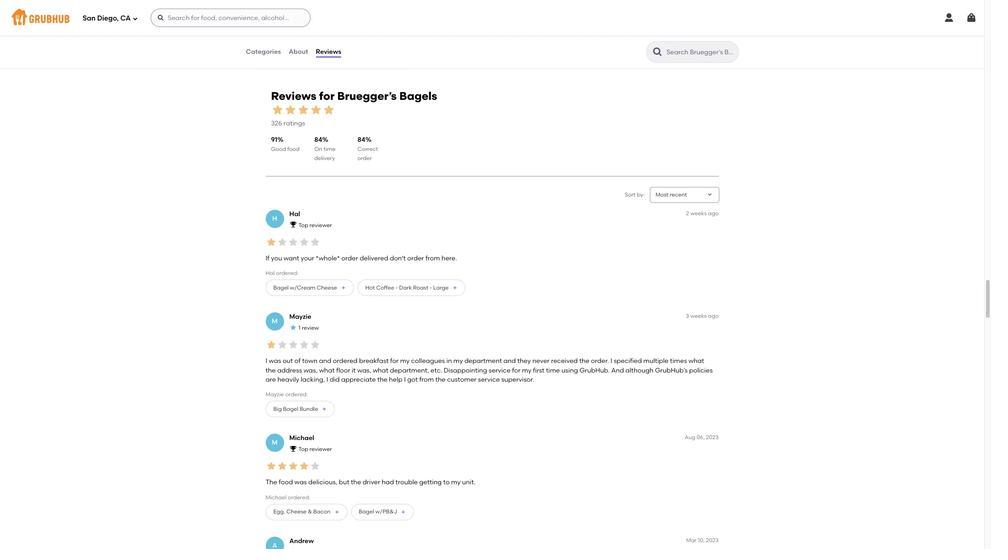 Task type: vqa. For each thing, say whether or not it's contained in the screenshot.
min for $4.49
yes



Task type: describe. For each thing, give the bounding box(es) containing it.
ordered
[[333, 358, 358, 366]]

ratings for 326 ratings
[[284, 120, 305, 127]]

2023 for michael
[[706, 435, 719, 441]]

1 vertical spatial service
[[478, 376, 500, 384]]

25–40 for $2.99
[[585, 31, 601, 38]]

Search for food, convenience, alcohol... search field
[[151, 9, 311, 27]]

are
[[266, 376, 276, 384]]

egg, cheese & bacon
[[273, 509, 330, 516]]

91
[[271, 136, 277, 144]]

out
[[283, 358, 293, 366]]

on
[[314, 146, 322, 153]]

time inside i was out of town and ordered breakfast for my colleagues in my department and they never received the order. i specified multiple times what the address was, what floor it was, what department, etc. disappointing service for my first time using grubhub. and although grubhub's policies are heavily lacking, i did appreciate the help i got from the customer service supervisor.
[[546, 367, 560, 375]]

main navigation navigation
[[0, 0, 984, 36]]

reviews for reviews for bruegger's bagels
[[271, 89, 316, 103]]

most
[[656, 192, 668, 198]]

bagel w/cream cheese
[[273, 285, 337, 291]]

roast
[[413, 285, 428, 291]]

hal ordered:
[[266, 270, 298, 277]]

trophy icon image for michael
[[289, 446, 297, 453]]

1 horizontal spatial svg image
[[157, 14, 165, 21]]

was inside i was out of town and ordered breakfast for my colleagues in my department and they never received the order. i specified multiple times what the address was, what floor it was, what department, etc. disappointing service for my first time using grubhub. and although grubhub's policies are heavily lacking, i did appreciate the help i got from the customer service supervisor.
[[269, 358, 281, 366]]

w/pb&j
[[375, 509, 397, 516]]

lacking,
[[301, 376, 325, 384]]

10,
[[698, 538, 705, 544]]

25–40 min $2.99 delivery
[[585, 31, 620, 46]]

colleagues
[[411, 358, 445, 366]]

correct
[[358, 146, 378, 153]]

most recent
[[656, 192, 687, 198]]

caret down icon image
[[706, 191, 713, 199]]

delicious,
[[308, 479, 337, 487]]

andrew
[[289, 538, 314, 546]]

Sort by: field
[[656, 191, 687, 199]]

84 for 84 on time delivery
[[314, 136, 322, 144]]

ordered: for out
[[285, 392, 308, 398]]

bagel w/pb&j
[[359, 509, 397, 516]]

good
[[271, 146, 286, 153]]

although
[[626, 367, 653, 375]]

plus icon image for big bagel bundle
[[322, 407, 327, 413]]

grubhub's
[[655, 367, 688, 375]]

0 vertical spatial for
[[319, 89, 335, 103]]

aug
[[685, 435, 695, 441]]

want
[[284, 255, 299, 263]]

delivery for 84 on time delivery
[[314, 155, 335, 162]]

time inside 84 on time delivery
[[324, 146, 336, 153]]

categories
[[246, 48, 281, 56]]

it
[[352, 367, 356, 375]]

ordered: for want
[[276, 270, 298, 277]]

but
[[339, 479, 349, 487]]

enough
[[685, 31, 706, 38]]

the
[[266, 479, 277, 487]]

1 and from the left
[[319, 358, 331, 366]]

disappointing
[[444, 367, 487, 375]]

if
[[266, 255, 269, 263]]

reviewer for michael
[[310, 447, 332, 453]]

i up are
[[266, 358, 267, 366]]

bagel for bagel w/pb&j
[[359, 509, 374, 516]]

did
[[330, 376, 340, 384]]

cheese inside button
[[286, 509, 307, 516]]

my right to
[[451, 479, 461, 487]]

american
[[272, 20, 298, 26]]

got
[[407, 376, 418, 384]]

*whole*
[[316, 255, 340, 263]]

trouble
[[396, 479, 418, 487]]

my right in
[[453, 358, 463, 366]]

hal for hal
[[289, 211, 300, 218]]

plus icon image for bagel w/pb&j
[[401, 510, 406, 516]]

2 horizontal spatial what
[[689, 358, 704, 366]]

not
[[674, 31, 684, 38]]

floor
[[336, 367, 350, 375]]

large
[[433, 285, 449, 291]]

the down etc.
[[435, 376, 446, 384]]

order inside 84 correct order
[[358, 155, 372, 162]]

2023 for andrew
[[706, 538, 719, 544]]

1 vertical spatial food
[[279, 479, 293, 487]]

hot
[[365, 285, 375, 291]]

etc.
[[431, 367, 442, 375]]

svg image
[[944, 12, 955, 23]]

mayzie for mayzie
[[289, 313, 311, 321]]

mayzie ordered:
[[266, 392, 308, 398]]

2 horizontal spatial svg image
[[966, 12, 977, 23]]

to
[[443, 479, 450, 487]]

Search Bruegger's Bagels search field
[[666, 48, 736, 57]]

unit.
[[462, 479, 475, 487]]

i up and
[[610, 358, 612, 366]]

$4.49
[[259, 39, 272, 46]]

food inside 91 good food
[[287, 146, 300, 153]]

never
[[532, 358, 550, 366]]

w/cream
[[290, 285, 315, 291]]

reviews for bruegger's bagels
[[271, 89, 437, 103]]

bundle
[[300, 406, 318, 413]]

m for michael
[[272, 440, 278, 447]]

big bagel bundle button
[[266, 402, 335, 418]]

delivery for 25–40 min $2.49 delivery
[[437, 39, 457, 46]]

1 was, from the left
[[304, 367, 318, 375]]

1
[[298, 325, 300, 332]]

m for mayzie
[[272, 318, 278, 326]]

categories button
[[245, 36, 281, 69]]

coffee
[[376, 285, 394, 291]]

and
[[611, 367, 624, 375]]

16 ratings
[[533, 41, 562, 49]]

25–40 min $2.49 delivery
[[422, 31, 457, 46]]

2 was, from the left
[[357, 367, 371, 375]]

search icon image
[[652, 47, 663, 58]]

sort by:
[[625, 192, 645, 198]]

michael for michael
[[289, 435, 314, 443]]

times
[[670, 358, 687, 366]]

1 - from the left
[[396, 285, 398, 291]]

84 for 84 correct order
[[358, 136, 365, 144]]

aug 06, 2023
[[685, 435, 719, 441]]

recent
[[670, 192, 687, 198]]

michael for michael ordered:
[[266, 495, 287, 501]]

25–40 for $4.49
[[259, 31, 275, 38]]

you
[[271, 255, 282, 263]]

top reviewer for hal
[[298, 222, 332, 229]]

$2.99
[[585, 39, 599, 46]]

top for michael
[[298, 447, 308, 453]]

ago for if you want your *whole* order delivered don't order from here.
[[708, 211, 719, 217]]

bruegger's
[[337, 89, 397, 103]]

breakfast
[[359, 358, 389, 366]]

diego,
[[97, 14, 119, 22]]

don't
[[390, 255, 406, 263]]

supervisor.
[[501, 376, 534, 384]]

ordered: for was
[[288, 495, 310, 501]]

order right *whole*
[[341, 255, 358, 263]]

91 good food
[[271, 136, 300, 153]]



Task type: locate. For each thing, give the bounding box(es) containing it.
0 horizontal spatial svg image
[[133, 16, 138, 21]]

cheese
[[317, 285, 337, 291], [286, 509, 307, 516]]

delivery right $2.99
[[600, 39, 620, 46]]

ordered: up egg, cheese & bacon
[[288, 495, 310, 501]]

order right don't
[[407, 255, 424, 263]]

weeks right the 3
[[690, 313, 707, 320]]

-
[[396, 285, 398, 291], [430, 285, 432, 291]]

ratings
[[707, 31, 725, 38], [541, 41, 562, 49], [284, 120, 305, 127]]

from down etc.
[[419, 376, 434, 384]]

top down big bagel bundle button
[[298, 447, 308, 453]]

was up michael ordered:
[[294, 479, 307, 487]]

0 vertical spatial weeks
[[690, 211, 707, 217]]

reviewer up delicious,
[[310, 447, 332, 453]]

2 horizontal spatial ratings
[[707, 31, 725, 38]]

policies
[[689, 367, 713, 375]]

for left bruegger's
[[319, 89, 335, 103]]

what
[[689, 358, 704, 366], [319, 367, 335, 375], [373, 367, 388, 375]]

bagel left w/pb&j
[[359, 509, 374, 516]]

0 vertical spatial ago
[[708, 211, 719, 217]]

top reviewer for michael
[[298, 447, 332, 453]]

2 vertical spatial ordered:
[[288, 495, 310, 501]]

plus icon image for hot coffee - dark roast - large
[[452, 286, 458, 291]]

bagel w/pb&j button
[[351, 505, 414, 521]]

0 vertical spatial was
[[269, 358, 281, 366]]

michael down big bagel bundle button
[[289, 435, 314, 443]]

84 up on
[[314, 136, 322, 144]]

2 horizontal spatial 25–40
[[585, 31, 601, 38]]

using
[[561, 367, 578, 375]]

food right the
[[279, 479, 293, 487]]

1 vertical spatial bagel
[[283, 406, 298, 413]]

michael up egg,
[[266, 495, 287, 501]]

0 vertical spatial 2023
[[706, 435, 719, 441]]

1 top from the top
[[298, 222, 308, 229]]

1 vertical spatial top reviewer
[[298, 447, 332, 453]]

your
[[301, 255, 314, 263]]

0 horizontal spatial time
[[324, 146, 336, 153]]

for up department,
[[390, 358, 399, 366]]

84 inside 84 correct order
[[358, 136, 365, 144]]

san
[[83, 14, 96, 22]]

1 vertical spatial weeks
[[690, 313, 707, 320]]

hal right h
[[289, 211, 300, 218]]

reviewer
[[310, 222, 332, 229], [310, 447, 332, 453]]

0 vertical spatial cheese
[[317, 285, 337, 291]]

ordered: up big bagel bundle
[[285, 392, 308, 398]]

1 top reviewer from the top
[[298, 222, 332, 229]]

25–40 for $2.49
[[422, 31, 438, 38]]

weeks
[[690, 211, 707, 217], [690, 313, 707, 320]]

reviews for reviews
[[316, 48, 341, 56]]

big
[[273, 406, 282, 413]]

weeks right 2
[[690, 211, 707, 217]]

2 horizontal spatial for
[[512, 367, 520, 375]]

customer
[[447, 376, 476, 384]]

0 horizontal spatial michael
[[266, 495, 287, 501]]

my down they
[[522, 367, 531, 375]]

what up policies
[[689, 358, 704, 366]]

plus icon image inside bagel w/cream cheese button
[[341, 286, 346, 291]]

2 m from the top
[[272, 440, 278, 447]]

trophy icon image down big bagel bundle
[[289, 446, 297, 453]]

mayzie
[[289, 313, 311, 321], [266, 392, 284, 398]]

if you want your *whole* order delivered don't order from here.
[[266, 255, 457, 263]]

0 horizontal spatial -
[[396, 285, 398, 291]]

the up are
[[266, 367, 276, 375]]

min
[[276, 31, 286, 38], [439, 31, 449, 38], [602, 31, 612, 38]]

michael
[[289, 435, 314, 443], [266, 495, 287, 501]]

2 min from the left
[[439, 31, 449, 38]]

i was out of town and ordered breakfast for my colleagues in my department and they never received the order. i specified multiple times what the address was, what floor it was, what department, etc. disappointing service for my first time using grubhub. and although grubhub's policies are heavily lacking, i did appreciate the help i got from the customer service supervisor.
[[266, 358, 713, 384]]

min inside 25–40 min $4.49 delivery
[[276, 31, 286, 38]]

order
[[358, 155, 372, 162], [341, 255, 358, 263], [407, 255, 424, 263]]

2 84 from the left
[[358, 136, 365, 144]]

they
[[517, 358, 531, 366]]

2 and from the left
[[503, 358, 516, 366]]

order down correct at the top of page
[[358, 155, 372, 162]]

2
[[686, 211, 689, 217]]

1 vertical spatial hal
[[266, 270, 275, 277]]

cheese left &
[[286, 509, 307, 516]]

1 vertical spatial reviewer
[[310, 447, 332, 453]]

trophy icon image for hal
[[289, 221, 297, 228]]

mayzie up 1
[[289, 313, 311, 321]]

1 vertical spatial cheese
[[286, 509, 307, 516]]

1 vertical spatial top
[[298, 447, 308, 453]]

for up supervisor. at the bottom right of the page
[[512, 367, 520, 375]]

what up did
[[319, 367, 335, 375]]

had
[[382, 479, 394, 487]]

food right good
[[287, 146, 300, 153]]

0 horizontal spatial hal
[[266, 270, 275, 277]]

ordered: down want at left
[[276, 270, 298, 277]]

mayzie up the big
[[266, 392, 284, 398]]

1 2023 from the top
[[706, 435, 719, 441]]

time
[[324, 146, 336, 153], [546, 367, 560, 375]]

ago down 'caret down icon'
[[708, 211, 719, 217]]

0 vertical spatial hal
[[289, 211, 300, 218]]

$2.49
[[422, 39, 435, 46]]

my up department,
[[400, 358, 410, 366]]

and left they
[[503, 358, 516, 366]]

received
[[551, 358, 578, 366]]

plus icon image for egg, cheese & bacon
[[334, 510, 340, 516]]

min inside 25–40 min $2.99 delivery
[[602, 31, 612, 38]]

delivery inside 25–40 min $2.49 delivery
[[437, 39, 457, 46]]

mayzie for mayzie ordered:
[[266, 392, 284, 398]]

driver
[[363, 479, 380, 487]]

0 vertical spatial top
[[298, 222, 308, 229]]

1 horizontal spatial 84
[[358, 136, 365, 144]]

plus icon image for bagel w/cream cheese
[[341, 286, 346, 291]]

was
[[269, 358, 281, 366], [294, 479, 307, 487]]

25–40 up $2.49
[[422, 31, 438, 38]]

1 vertical spatial michael
[[266, 495, 287, 501]]

ago right the 3
[[708, 313, 719, 320]]

ihop link
[[259, 7, 399, 18]]

bagel
[[273, 285, 289, 291], [283, 406, 298, 413], [359, 509, 374, 516]]

2 vertical spatial for
[[512, 367, 520, 375]]

plus icon image left 'hot'
[[341, 286, 346, 291]]

0 vertical spatial mayzie
[[289, 313, 311, 321]]

time right first
[[546, 367, 560, 375]]

25–40 inside 25–40 min $2.49 delivery
[[422, 31, 438, 38]]

specified
[[614, 358, 642, 366]]

bagel w/cream cheese button
[[266, 280, 354, 297]]

bagel for bagel w/cream cheese
[[273, 285, 289, 291]]

ratings right enough
[[707, 31, 725, 38]]

delivery inside 84 on time delivery
[[314, 155, 335, 162]]

25–40 inside 25–40 min $4.49 delivery
[[259, 31, 275, 38]]

84 up correct at the top of page
[[358, 136, 365, 144]]

plus icon image
[[341, 286, 346, 291], [452, 286, 458, 291], [322, 407, 327, 413], [334, 510, 340, 516], [401, 510, 406, 516]]

trophy icon image right h
[[289, 221, 297, 228]]

1 vertical spatial reviews
[[271, 89, 316, 103]]

svg image
[[966, 12, 977, 23], [157, 14, 165, 21], [133, 16, 138, 21]]

0 vertical spatial service
[[489, 367, 511, 375]]

min for $4.49
[[276, 31, 286, 38]]

2023 right 06,
[[706, 435, 719, 441]]

1 trophy icon image from the top
[[289, 221, 297, 228]]

0 horizontal spatial and
[[319, 358, 331, 366]]

1 reviewer from the top
[[310, 222, 332, 229]]

06,
[[697, 435, 705, 441]]

0 horizontal spatial 25–40
[[259, 31, 275, 38]]

hot coffee - dark roast - large
[[365, 285, 449, 291]]

my
[[400, 358, 410, 366], [453, 358, 463, 366], [522, 367, 531, 375], [451, 479, 461, 487]]

hal
[[289, 211, 300, 218], [266, 270, 275, 277]]

1 ago from the top
[[708, 211, 719, 217]]

delivered
[[360, 255, 388, 263]]

i left got
[[404, 376, 406, 384]]

1 vertical spatial time
[[546, 367, 560, 375]]

0 vertical spatial bagel
[[273, 285, 289, 291]]

about
[[289, 48, 308, 56]]

2 reviewer from the top
[[310, 447, 332, 453]]

1 horizontal spatial and
[[503, 358, 516, 366]]

was, right it
[[357, 367, 371, 375]]

by:
[[637, 192, 645, 198]]

from inside i was out of town and ordered breakfast for my colleagues in my department and they never received the order. i specified multiple times what the address was, what floor it was, what department, etc. disappointing service for my first time using grubhub. and although grubhub's policies are heavily lacking, i did appreciate the help i got from the customer service supervisor.
[[419, 376, 434, 384]]

1 vertical spatial ratings
[[541, 41, 562, 49]]

2 trophy icon image from the top
[[289, 446, 297, 453]]

ratings right 326
[[284, 120, 305, 127]]

1 horizontal spatial 25–40
[[422, 31, 438, 38]]

bagel right the big
[[283, 406, 298, 413]]

address
[[277, 367, 302, 375]]

3 min from the left
[[602, 31, 612, 38]]

1 vertical spatial ago
[[708, 313, 719, 320]]

0 vertical spatial top reviewer
[[298, 222, 332, 229]]

star icon image
[[363, 31, 370, 38], [370, 31, 377, 38], [377, 31, 384, 38], [384, 31, 392, 38], [392, 31, 399, 38], [392, 31, 399, 38], [526, 31, 533, 38], [533, 31, 540, 38], [540, 31, 548, 38], [548, 31, 555, 38], [548, 31, 555, 38], [555, 31, 562, 38], [271, 104, 284, 116], [284, 104, 297, 116], [297, 104, 309, 116], [309, 104, 322, 116], [322, 104, 335, 116], [266, 237, 277, 248], [277, 237, 288, 248], [288, 237, 298, 248], [298, 237, 309, 248], [309, 237, 320, 248], [289, 324, 297, 331], [266, 340, 277, 351], [277, 340, 288, 351], [288, 340, 298, 351], [298, 340, 309, 351], [309, 340, 320, 351], [266, 461, 277, 472], [277, 461, 288, 472], [288, 461, 298, 472], [298, 461, 309, 472], [309, 461, 320, 472], [289, 549, 297, 550]]

plus icon image right bundle
[[322, 407, 327, 413]]

2 weeks from the top
[[690, 313, 707, 320]]

the up grubhub.
[[579, 358, 589, 366]]

0 horizontal spatial min
[[276, 31, 286, 38]]

order.
[[591, 358, 609, 366]]

0 vertical spatial reviewer
[[310, 222, 332, 229]]

1 horizontal spatial min
[[439, 31, 449, 38]]

h
[[272, 215, 277, 223]]

3
[[686, 313, 689, 320]]

mar 10, 2023
[[686, 538, 719, 544]]

the right but in the left bottom of the page
[[351, 479, 361, 487]]

0 horizontal spatial was,
[[304, 367, 318, 375]]

1 weeks from the top
[[690, 211, 707, 217]]

about button
[[288, 36, 309, 69]]

time right on
[[324, 146, 336, 153]]

2 vertical spatial bagel
[[359, 509, 374, 516]]

1 vertical spatial was
[[294, 479, 307, 487]]

san diego, ca
[[83, 14, 131, 22]]

0 vertical spatial from
[[425, 255, 440, 263]]

min inside 25–40 min $2.49 delivery
[[439, 31, 449, 38]]

2 vertical spatial ratings
[[284, 120, 305, 127]]

0 horizontal spatial was
[[269, 358, 281, 366]]

reviews inside reviews 'button'
[[316, 48, 341, 56]]

0 horizontal spatial what
[[319, 367, 335, 375]]

reviewer for hal
[[310, 222, 332, 229]]

16
[[533, 41, 539, 49]]

i
[[266, 358, 267, 366], [610, 358, 612, 366], [326, 376, 328, 384], [404, 376, 406, 384]]

ratings for 16 ratings
[[541, 41, 562, 49]]

big bagel bundle
[[273, 406, 318, 413]]

0 horizontal spatial cheese
[[286, 509, 307, 516]]

25–40 up $4.49
[[259, 31, 275, 38]]

1 vertical spatial ordered:
[[285, 392, 308, 398]]

2 horizontal spatial min
[[602, 31, 612, 38]]

plus icon image right w/pb&j
[[401, 510, 406, 516]]

food
[[287, 146, 300, 153], [279, 479, 293, 487]]

84 on time delivery
[[314, 136, 336, 162]]

min for $2.49
[[439, 31, 449, 38]]

sort
[[625, 192, 636, 198]]

service
[[489, 367, 511, 375], [478, 376, 500, 384]]

plus icon image right large
[[452, 286, 458, 291]]

25–40 inside 25–40 min $2.99 delivery
[[585, 31, 601, 38]]

plus icon image inside egg, cheese & bacon button
[[334, 510, 340, 516]]

1 vertical spatial mayzie
[[266, 392, 284, 398]]

0 vertical spatial trophy icon image
[[289, 221, 297, 228]]

delivery inside 25–40 min $4.49 delivery
[[273, 39, 294, 46]]

1 review
[[298, 325, 319, 332]]

0 horizontal spatial mayzie
[[266, 392, 284, 398]]

michael ordered:
[[266, 495, 310, 501]]

0 vertical spatial ordered:
[[276, 270, 298, 277]]

hal for hal ordered:
[[266, 270, 275, 277]]

0 vertical spatial m
[[272, 318, 278, 326]]

- right roast on the bottom
[[430, 285, 432, 291]]

cheese inside button
[[317, 285, 337, 291]]

m down the big
[[272, 440, 278, 447]]

ordered:
[[276, 270, 298, 277], [285, 392, 308, 398], [288, 495, 310, 501]]

and right town
[[319, 358, 331, 366]]

m left 1
[[272, 318, 278, 326]]

1 horizontal spatial mayzie
[[289, 313, 311, 321]]

1 25–40 from the left
[[259, 31, 275, 38]]

- left dark
[[396, 285, 398, 291]]

0 horizontal spatial 84
[[314, 136, 322, 144]]

what down breakfast
[[373, 367, 388, 375]]

from left here.
[[425, 255, 440, 263]]

weeks for i was out of town and ordered breakfast for my colleagues in my department and they never received the order. i specified multiple times what the address was, what floor it was, what department, etc. disappointing service for my first time using grubhub. and although grubhub's policies are heavily lacking, i did appreciate the help i got from the customer service supervisor.
[[690, 313, 707, 320]]

1 vertical spatial m
[[272, 440, 278, 447]]

top reviewer up "your"
[[298, 222, 332, 229]]

0 horizontal spatial for
[[319, 89, 335, 103]]

appreciate
[[341, 376, 376, 384]]

trophy icon image
[[289, 221, 297, 228], [289, 446, 297, 453]]

2 2023 from the top
[[706, 538, 719, 544]]

1 horizontal spatial ratings
[[541, 41, 562, 49]]

3 25–40 from the left
[[585, 31, 601, 38]]

weeks for if you want your *whole* order delivered don't order from here.
[[690, 211, 707, 217]]

top for hal
[[298, 222, 308, 229]]

the food was delicious, but the driver had trouble getting to my unit.
[[266, 479, 475, 487]]

delivery right $2.49
[[437, 39, 457, 46]]

town
[[302, 358, 317, 366]]

here.
[[442, 255, 457, 263]]

department,
[[390, 367, 429, 375]]

0 vertical spatial michael
[[289, 435, 314, 443]]

bagel inside button
[[273, 285, 289, 291]]

min for $2.99
[[602, 31, 612, 38]]

subscription pass image
[[259, 20, 268, 27]]

1 horizontal spatial hal
[[289, 211, 300, 218]]

1 horizontal spatial was,
[[357, 367, 371, 375]]

0 vertical spatial time
[[324, 146, 336, 153]]

0 vertical spatial reviews
[[316, 48, 341, 56]]

0 horizontal spatial ratings
[[284, 120, 305, 127]]

326 ratings
[[271, 120, 305, 127]]

delivery for 25–40 min $4.49 delivery
[[273, 39, 294, 46]]

2 weeks ago
[[686, 211, 719, 217]]

first
[[533, 367, 544, 375]]

2 25–40 from the left
[[422, 31, 438, 38]]

plus icon image inside the bagel w/pb&j button
[[401, 510, 406, 516]]

1 m from the top
[[272, 318, 278, 326]]

25–40 up $2.99
[[585, 31, 601, 38]]

reviewer up *whole*
[[310, 222, 332, 229]]

25–40 min $4.49 delivery
[[259, 31, 294, 46]]

egg,
[[273, 509, 285, 516]]

delivery for 25–40 min $2.99 delivery
[[600, 39, 620, 46]]

1 horizontal spatial michael
[[289, 435, 314, 443]]

egg, cheese & bacon button
[[266, 505, 347, 521]]

was left the out
[[269, 358, 281, 366]]

1 vertical spatial trophy icon image
[[289, 446, 297, 453]]

1 vertical spatial for
[[390, 358, 399, 366]]

top right h
[[298, 222, 308, 229]]

department
[[464, 358, 502, 366]]

ratings right 16
[[541, 41, 562, 49]]

mar
[[686, 538, 697, 544]]

1 84 from the left
[[314, 136, 322, 144]]

1 min from the left
[[276, 31, 286, 38]]

2 ago from the top
[[708, 313, 719, 320]]

plus icon image inside hot coffee - dark roast - large button
[[452, 286, 458, 291]]

84 inside 84 on time delivery
[[314, 136, 322, 144]]

i left did
[[326, 376, 328, 384]]

1 horizontal spatial time
[[546, 367, 560, 375]]

top reviewer up delicious,
[[298, 447, 332, 453]]

2023 right 10,
[[706, 538, 719, 544]]

delivery up "about"
[[273, 39, 294, 46]]

cheese right w/cream at the left bottom of the page
[[317, 285, 337, 291]]

0 vertical spatial ratings
[[707, 31, 725, 38]]

1 horizontal spatial for
[[390, 358, 399, 366]]

1 vertical spatial from
[[419, 376, 434, 384]]

1 horizontal spatial -
[[430, 285, 432, 291]]

bagel down hal ordered:
[[273, 285, 289, 291]]

1 horizontal spatial cheese
[[317, 285, 337, 291]]

ago for i was out of town and ordered breakfast for my colleagues in my department and they never received the order. i specified multiple times what the address was, what floor it was, what department, etc. disappointing service for my first time using grubhub. and although grubhub's policies are heavily lacking, i did appreciate the help i got from the customer service supervisor.
[[708, 313, 719, 320]]

plus icon image inside big bagel bundle button
[[322, 407, 327, 413]]

the left help
[[377, 376, 387, 384]]

help
[[389, 376, 402, 384]]

ihop
[[259, 8, 277, 16]]

0 vertical spatial food
[[287, 146, 300, 153]]

2 top from the top
[[298, 447, 308, 453]]

was, down town
[[304, 367, 318, 375]]

delivery inside 25–40 min $2.99 delivery
[[600, 39, 620, 46]]

plus icon image right bacon
[[334, 510, 340, 516]]

1 horizontal spatial what
[[373, 367, 388, 375]]

delivery
[[273, 39, 294, 46], [437, 39, 457, 46], [600, 39, 620, 46], [314, 155, 335, 162]]

1 vertical spatial 2023
[[706, 538, 719, 544]]

2 top reviewer from the top
[[298, 447, 332, 453]]

hal down if
[[266, 270, 275, 277]]

dark
[[399, 285, 412, 291]]

2 - from the left
[[430, 285, 432, 291]]

1 horizontal spatial was
[[294, 479, 307, 487]]

reviews up 326 ratings
[[271, 89, 316, 103]]

reviews right "about"
[[316, 48, 341, 56]]

delivery down on
[[314, 155, 335, 162]]

of
[[294, 358, 301, 366]]



